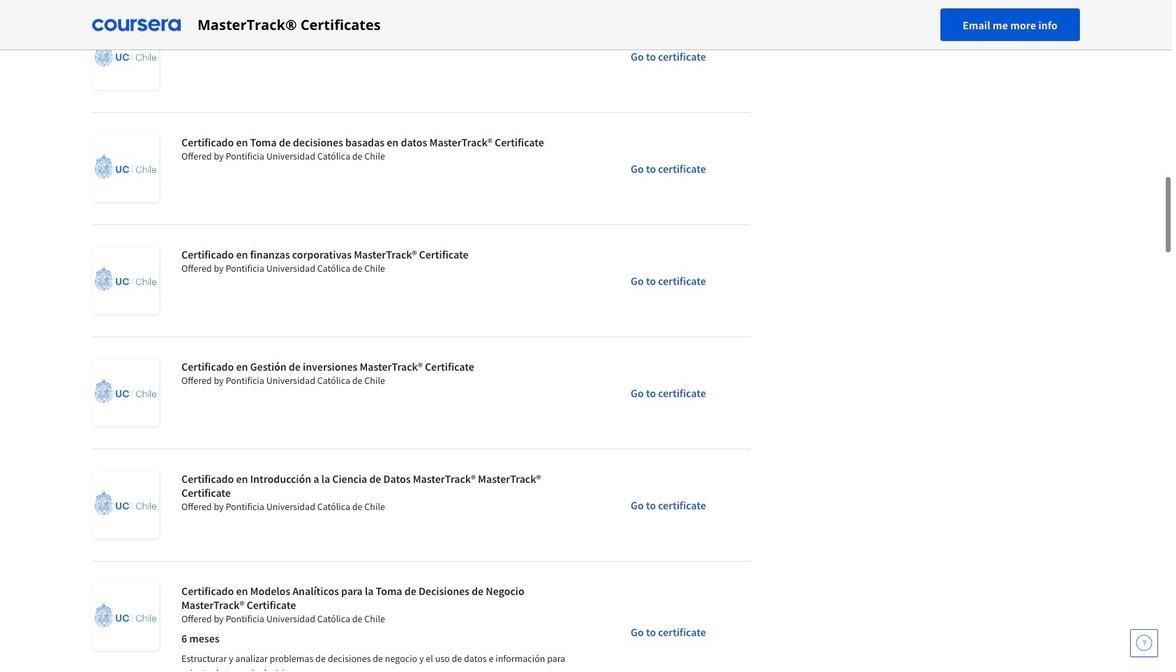 Task type: describe. For each thing, give the bounding box(es) containing it.
4 pontificia universidad católica de chile image from the top
[[92, 360, 159, 427]]

5 pontificia universidad católica de chile image from the top
[[92, 472, 159, 539]]

1 pontificia universidad católica de chile image from the top
[[92, 23, 159, 90]]

coursera image
[[92, 14, 181, 36]]

6 pontificia universidad católica de chile image from the top
[[92, 585, 159, 652]]

help center image
[[1136, 636, 1153, 652]]

3 pontificia universidad católica de chile image from the top
[[92, 248, 159, 315]]



Task type: locate. For each thing, give the bounding box(es) containing it.
2 pontificia universidad católica de chile image from the top
[[92, 135, 159, 202]]

pontificia universidad católica de chile image
[[92, 23, 159, 90], [92, 135, 159, 202], [92, 248, 159, 315], [92, 360, 159, 427], [92, 472, 159, 539], [92, 585, 159, 652]]



Task type: vqa. For each thing, say whether or not it's contained in the screenshot.
and to the middle
no



